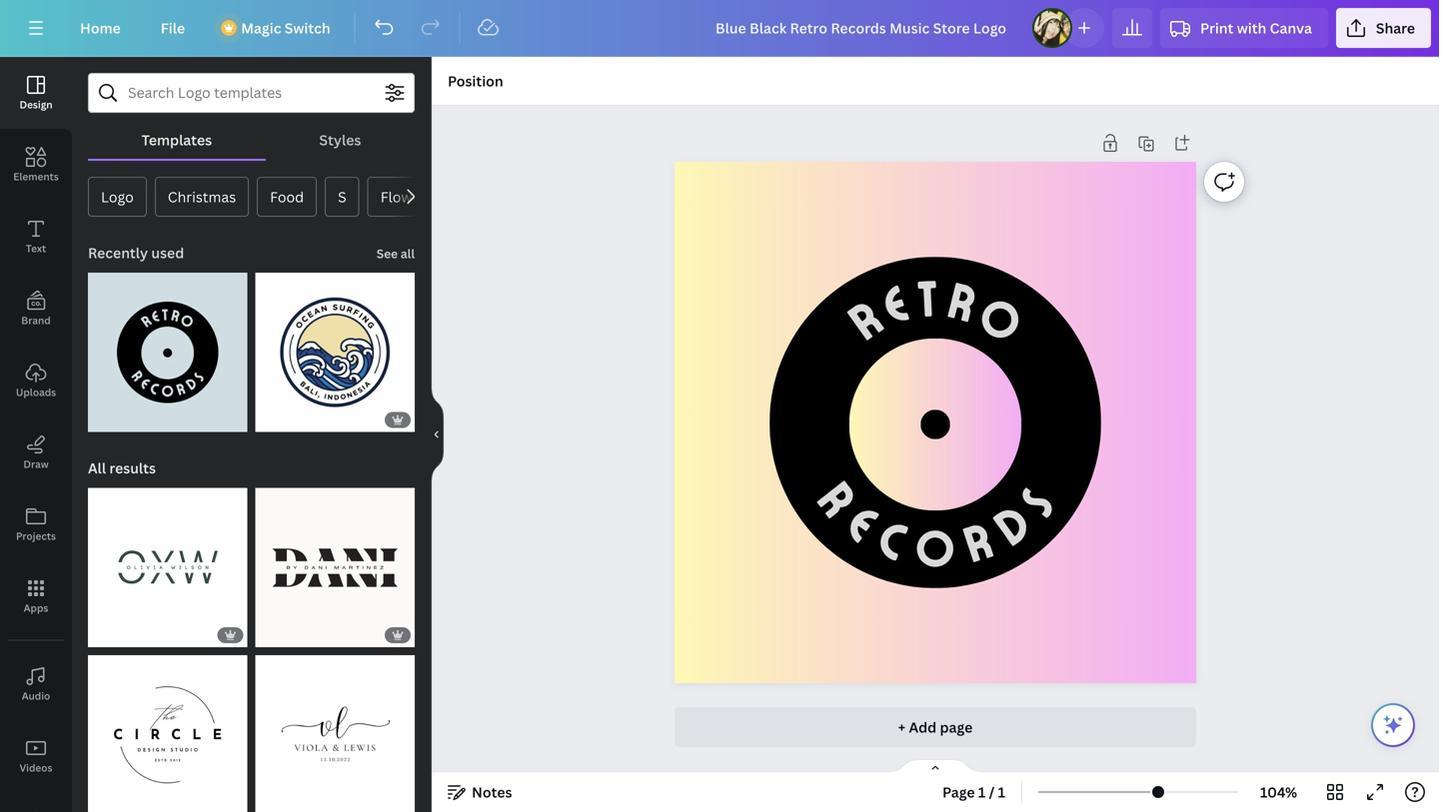 Task type: vqa. For each thing, say whether or not it's contained in the screenshot.
Bob Builder icon
no



Task type: describe. For each thing, give the bounding box(es) containing it.
templates button
[[88, 121, 266, 159]]

file button
[[145, 8, 201, 48]]

recently
[[88, 243, 148, 262]]

c o r
[[871, 506, 999, 578]]

page
[[942, 783, 975, 802]]

styles
[[319, 130, 361, 149]]

used
[[151, 243, 184, 262]]

templates
[[142, 130, 212, 149]]

audio button
[[0, 649, 72, 721]]

blue and white circle surfing club logo group
[[255, 261, 415, 432]]

apps
[[24, 602, 48, 615]]

food button
[[257, 177, 317, 217]]

page 1 / 1
[[942, 783, 1005, 802]]

text
[[26, 242, 46, 255]]

e for e t r
[[874, 270, 915, 335]]

1 horizontal spatial o
[[968, 282, 1035, 354]]

flower
[[380, 187, 426, 206]]

free simple modern circle design studio logo image
[[88, 656, 247, 812]]

c
[[871, 506, 917, 572]]

/
[[989, 783, 995, 802]]

all results
[[88, 459, 156, 478]]

magic switch
[[241, 18, 330, 37]]

notes button
[[440, 776, 520, 808]]

brand
[[21, 314, 51, 327]]

+ add page
[[898, 718, 973, 737]]

text button
[[0, 201, 72, 273]]

Search Logo templates search field
[[128, 74, 375, 112]]

black and white minimalist wedding monogram logo group
[[255, 644, 415, 812]]

black and white minimalist wedding monogram logo image
[[255, 656, 415, 812]]

blue and white circle surfing club logo image
[[255, 273, 415, 432]]

uploads
[[16, 386, 56, 399]]

s button
[[325, 177, 359, 217]]

s
[[338, 187, 346, 206]]

logo button
[[88, 177, 147, 217]]

food
[[270, 187, 304, 206]]

free simple modern circle design studio logo group
[[88, 644, 247, 812]]

modern brand name initials typography logo group
[[88, 476, 247, 648]]

share button
[[1336, 8, 1431, 48]]

e t r
[[874, 266, 982, 335]]

christmas
[[168, 187, 236, 206]]

brand button
[[0, 273, 72, 345]]

104% button
[[1246, 776, 1311, 808]]

see all
[[376, 245, 415, 262]]

home
[[80, 18, 121, 37]]

share
[[1376, 18, 1415, 37]]

+ add page button
[[675, 708, 1196, 748]]

t
[[914, 266, 940, 328]]

projects
[[16, 530, 56, 543]]

design button
[[0, 57, 72, 129]]

+
[[898, 718, 906, 737]]

elements button
[[0, 129, 72, 201]]

1 1 from the left
[[978, 783, 986, 802]]

flower button
[[367, 177, 439, 217]]

e for e
[[837, 491, 891, 553]]

2 1 from the left
[[998, 783, 1005, 802]]

o inside c o r
[[915, 516, 956, 578]]

uploads button
[[0, 345, 72, 417]]



Task type: locate. For each thing, give the bounding box(es) containing it.
modern brand name initials typography logo image
[[88, 488, 247, 648]]

draw button
[[0, 417, 72, 489]]

print
[[1200, 18, 1234, 37]]

magic switch button
[[209, 8, 346, 48]]

audio
[[22, 690, 50, 703]]

recently used
[[88, 243, 184, 262]]

1
[[978, 783, 986, 802], [998, 783, 1005, 802]]

blue black retro records music store logo group
[[88, 261, 247, 432]]

o right t
[[968, 282, 1035, 354]]

elements
[[13, 170, 59, 183]]

0 horizontal spatial 1
[[978, 783, 986, 802]]

0 vertical spatial o
[[968, 282, 1035, 354]]

position button
[[440, 65, 511, 97]]

r inside e t r
[[942, 267, 982, 333]]

notes
[[472, 783, 512, 802]]

christmas button
[[155, 177, 249, 217]]

1 left '/'
[[978, 783, 986, 802]]

design
[[19, 98, 53, 111]]

projects button
[[0, 489, 72, 561]]

print with canva
[[1200, 18, 1312, 37]]

show pages image
[[887, 759, 983, 774]]

o
[[968, 282, 1035, 354], [915, 516, 956, 578]]

results
[[109, 459, 156, 478]]

o left "d"
[[915, 516, 956, 578]]

videos button
[[0, 721, 72, 792]]

styles button
[[266, 121, 415, 159]]

all
[[88, 459, 106, 478]]

with
[[1237, 18, 1266, 37]]

add
[[909, 718, 937, 737]]

canva assistant image
[[1381, 714, 1405, 738]]

1 right '/'
[[998, 783, 1005, 802]]

magic
[[241, 18, 281, 37]]

104%
[[1260, 783, 1297, 802]]

recently used button
[[86, 233, 186, 273]]

page
[[940, 718, 973, 737]]

e
[[874, 270, 915, 335], [837, 491, 891, 553]]

r inside c o r
[[956, 507, 999, 573]]

all
[[401, 245, 415, 262]]

1 vertical spatial e
[[837, 491, 891, 553]]

see all button
[[374, 233, 417, 273]]

switch
[[285, 18, 330, 37]]

file
[[161, 18, 185, 37]]

side panel tab list
[[0, 57, 72, 812]]

r
[[942, 267, 982, 333], [836, 286, 892, 351], [807, 469, 871, 527], [956, 507, 999, 573]]

ivory black luxury minimalist personal name logo group
[[255, 476, 415, 648]]

s
[[1007, 475, 1065, 527]]

0 vertical spatial e
[[874, 270, 915, 335]]

videos
[[20, 762, 52, 775]]

apps button
[[0, 561, 72, 633]]

e inside e t r
[[874, 270, 915, 335]]

home link
[[64, 8, 137, 48]]

main menu bar
[[0, 0, 1439, 57]]

position
[[448, 71, 503, 90]]

hide image
[[431, 387, 444, 483]]

1 horizontal spatial 1
[[998, 783, 1005, 802]]

blue black retro records music store logo image
[[88, 273, 247, 432]]

0 horizontal spatial o
[[915, 516, 956, 578]]

print with canva button
[[1160, 8, 1328, 48]]

logo
[[101, 187, 134, 206]]

1 vertical spatial o
[[915, 516, 956, 578]]

see
[[376, 245, 398, 262]]

draw
[[23, 458, 49, 471]]

d
[[982, 490, 1041, 557]]

canva
[[1270, 18, 1312, 37]]

Design title text field
[[699, 8, 1024, 48]]



